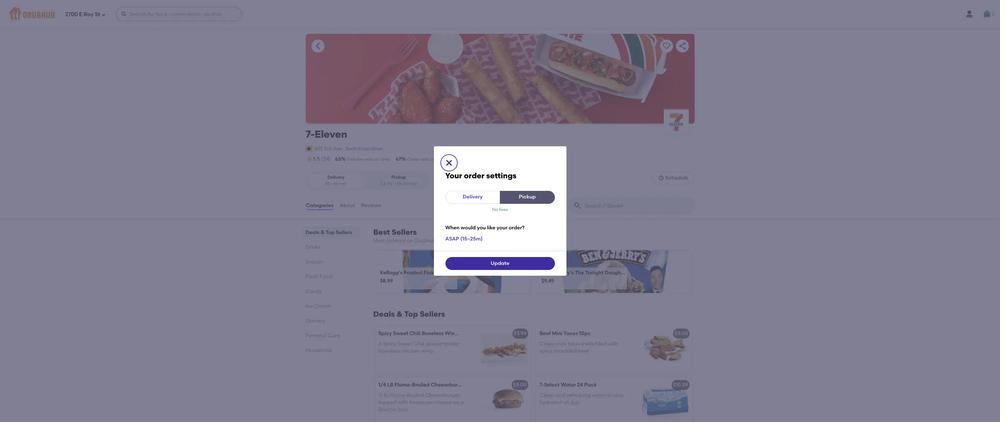 Task type: vqa. For each thing, say whether or not it's contained in the screenshot.
4 Stars and Up
no



Task type: describe. For each thing, give the bounding box(es) containing it.
pickup for pickup
[[519, 194, 536, 200]]

shredded
[[554, 349, 577, 355]]

time
[[381, 157, 390, 162]]

pickup button
[[500, 191, 555, 204]]

you
[[477, 225, 486, 231]]

categories button
[[306, 193, 334, 219]]

personal care tab
[[306, 333, 356, 340]]

the
[[575, 270, 584, 276]]

stay
[[614, 393, 624, 399]]

10pc
[[579, 331, 591, 337]]

kellogg's
[[380, 270, 403, 276]]

kellogg's frosted flakes 13.5oz $8.99
[[380, 270, 456, 285]]

settings
[[486, 171, 517, 180]]

when
[[445, 225, 460, 231]]

sellers inside tab
[[336, 230, 352, 236]]

count
[[466, 331, 480, 337]]

personal care
[[306, 333, 340, 339]]

min inside 'delivery 30–45 min'
[[339, 181, 347, 186]]

mini
[[557, 341, 567, 348]]

cream
[[314, 304, 331, 310]]

fresh food
[[306, 274, 332, 280]]

was for 67
[[421, 157, 429, 162]]

most
[[373, 238, 385, 244]]

ben
[[542, 270, 551, 276]]

0 horizontal spatial svg image
[[102, 12, 106, 17]]

boneless
[[422, 331, 444, 337]]

st
[[95, 11, 100, 18]]

¼ lb flame-broiled cheeseburger, topped with american cheese on a brioche bun
[[378, 393, 464, 414]]

spicy sweet chili boneless wings 8 count image
[[477, 327, 531, 373]]

15–25
[[397, 181, 409, 186]]

location
[[363, 146, 383, 152]]

filled
[[595, 341, 607, 348]]

grubhub
[[414, 238, 436, 244]]

1 horizontal spatial deals
[[373, 310, 395, 319]]

0 horizontal spatial svg image
[[445, 159, 453, 167]]

switch location
[[346, 146, 383, 152]]

0 vertical spatial on
[[374, 157, 380, 162]]

a
[[378, 341, 382, 348]]

$3.00 for crispy mini taco shells filled with spicy shredded beef.
[[675, 331, 688, 337]]

candy tab
[[306, 288, 356, 296]]

2700 e roy st
[[65, 11, 100, 18]]

asap
[[445, 236, 459, 243]]

fresh
[[306, 274, 319, 280]]

bun
[[398, 408, 408, 414]]

care
[[328, 333, 340, 339]]

tacos
[[564, 331, 578, 337]]

1/4
[[378, 383, 386, 389]]

correct
[[430, 157, 445, 162]]

¼
[[378, 393, 383, 399]]

broiled for cheeseburger
[[412, 383, 430, 389]]

like
[[487, 225, 496, 231]]

beef.
[[578, 349, 590, 355]]

1 horizontal spatial &
[[397, 310, 403, 319]]

7- for eleven
[[306, 128, 315, 140]]

beef mini tacos 10pc image
[[639, 327, 693, 373]]

810 3rd ave button
[[314, 145, 342, 153]]

food
[[320, 274, 332, 280]]

your
[[497, 225, 508, 231]]

about button
[[339, 193, 355, 219]]

water
[[592, 393, 606, 399]]

reviews
[[361, 203, 381, 209]]

pack
[[585, 383, 597, 389]]

7-select water 24 pack
[[540, 383, 597, 389]]

deals & top sellers inside tab
[[306, 230, 352, 236]]

(15–25m)
[[460, 236, 483, 243]]

svg image for schedule
[[658, 176, 664, 181]]

3 button
[[983, 8, 995, 21]]

chili inside a spicy sweet chili glazed tender boneless chicken wing
[[414, 341, 425, 348]]

jerry's
[[557, 270, 574, 276]]

svg image for 3
[[983, 10, 992, 18]]

tender
[[443, 341, 460, 348]]

lb
[[384, 393, 389, 399]]

$3.99
[[514, 331, 527, 337]]

on inside 'best sellers most ordered on grubhub'
[[407, 238, 413, 244]]

ordered
[[386, 238, 406, 244]]

63
[[335, 156, 341, 162]]

would
[[461, 225, 476, 231]]

a
[[460, 400, 464, 406]]

household tab
[[306, 347, 356, 355]]

snacks tab
[[306, 259, 356, 266]]

switch
[[346, 146, 362, 152]]

brioche
[[378, 408, 397, 414]]

delivery for delivery was on time
[[347, 157, 364, 162]]

67
[[396, 156, 401, 162]]

mini
[[552, 331, 563, 337]]

spicy
[[540, 349, 552, 355]]

1 vertical spatial top
[[404, 310, 418, 319]]

0 vertical spatial sweet
[[393, 331, 408, 337]]

household
[[306, 348, 332, 354]]

save this restaurant button
[[660, 40, 673, 53]]

•
[[394, 181, 396, 186]]

with inside the ¼ lb flame-broiled cheeseburger, topped with american cheese on a brioche bun
[[398, 400, 408, 406]]

magnifying glass icon image
[[573, 202, 582, 210]]

flame- for lb
[[395, 383, 412, 389]]

beef mini tacos 10pc
[[540, 331, 591, 337]]



Task type: locate. For each thing, give the bounding box(es) containing it.
reviews button
[[361, 193, 382, 219]]

was for 63
[[365, 157, 373, 162]]

american
[[409, 400, 433, 406]]

ben & jerry's the tonight dough... $9.49
[[542, 270, 625, 285]]

star icon image
[[306, 156, 313, 163]]

broiled inside the ¼ lb flame-broiled cheeseburger, topped with american cheese on a brioche bun
[[407, 393, 424, 399]]

flakes
[[424, 270, 439, 276]]

spicy sweet chili boneless wings 8 count
[[378, 331, 480, 337]]

1 vertical spatial pickup
[[519, 194, 536, 200]]

0 horizontal spatial min
[[339, 181, 347, 186]]

order?
[[509, 225, 525, 231]]

sellers inside 'best sellers most ordered on grubhub'
[[392, 228, 417, 237]]

delivery for delivery
[[463, 194, 483, 200]]

24
[[577, 383, 583, 389]]

on left the a
[[453, 400, 459, 406]]

delivery was on time
[[347, 157, 390, 162]]

top up 'spicy sweet chili boneless wings 8 count'
[[404, 310, 418, 319]]

7- up clean
[[540, 383, 544, 389]]

a spicy sweet chili glazed tender boneless chicken wing
[[378, 341, 460, 355]]

chili up wing
[[414, 341, 425, 348]]

1 horizontal spatial svg image
[[121, 11, 127, 17]]

on
[[374, 157, 380, 162], [407, 238, 413, 244], [453, 400, 459, 406]]

on inside the ¼ lb flame-broiled cheeseburger, topped with american cheese on a brioche bun
[[453, 400, 459, 406]]

clean and refreshing water to stay hydrated all day.
[[540, 393, 624, 406]]

personal
[[306, 333, 327, 339]]

day.
[[570, 400, 581, 406]]

1 vertical spatial on
[[407, 238, 413, 244]]

drinks
[[306, 245, 321, 251]]

& right 'ben'
[[552, 270, 556, 276]]

spicy up boneless
[[383, 341, 396, 348]]

2 vertical spatial on
[[453, 400, 459, 406]]

deals up the "a"
[[373, 310, 395, 319]]

1 vertical spatial broiled
[[407, 393, 424, 399]]

option group containing delivery 30–45 min
[[306, 172, 429, 190]]

mi
[[387, 181, 393, 186]]

beef
[[540, 331, 551, 337]]

0 horizontal spatial &
[[321, 230, 325, 236]]

pickup
[[392, 175, 406, 180], [519, 194, 536, 200]]

deals inside tab
[[306, 230, 320, 236]]

0 horizontal spatial sellers
[[336, 230, 352, 236]]

cheeseburger
[[431, 383, 466, 389]]

was right order
[[421, 157, 429, 162]]

2 horizontal spatial on
[[453, 400, 459, 406]]

7-eleven
[[306, 128, 347, 140]]

flame- inside the ¼ lb flame-broiled cheeseburger, topped with american cheese on a brioche bun
[[390, 393, 407, 399]]

1 horizontal spatial sellers
[[392, 228, 417, 237]]

your order settings
[[445, 171, 517, 180]]

svg image inside schedule button
[[658, 176, 664, 181]]

and
[[556, 393, 565, 399]]

&
[[321, 230, 325, 236], [552, 270, 556, 276], [397, 310, 403, 319]]

1 horizontal spatial top
[[404, 310, 418, 319]]

1 horizontal spatial svg image
[[658, 176, 664, 181]]

delivery button
[[445, 191, 500, 204]]

main navigation navigation
[[0, 0, 1000, 28]]

0 vertical spatial &
[[321, 230, 325, 236]]

fresh food tab
[[306, 273, 356, 281]]

delivery inside 'delivery 30–45 min'
[[328, 175, 345, 180]]

when would you like your order?
[[445, 225, 525, 231]]

spicy inside a spicy sweet chili glazed tender boneless chicken wing
[[383, 341, 396, 348]]

2 horizontal spatial svg image
[[983, 10, 992, 18]]

1 vertical spatial delivery
[[328, 175, 345, 180]]

2 horizontal spatial delivery
[[463, 194, 483, 200]]

1 vertical spatial $3.00
[[513, 383, 527, 389]]

pickup up •
[[392, 175, 406, 180]]

caret left icon image
[[314, 42, 322, 50]]

min right the 30–45
[[339, 181, 347, 186]]

on left time
[[374, 157, 380, 162]]

2 vertical spatial &
[[397, 310, 403, 319]]

2 min from the left
[[410, 181, 418, 186]]

topped
[[378, 400, 396, 406]]

2 was from the left
[[421, 157, 429, 162]]

chili up a spicy sweet chili glazed tender boneless chicken wing
[[410, 331, 421, 337]]

delivery down order
[[463, 194, 483, 200]]

7-eleven logo image
[[664, 110, 689, 135]]

your
[[445, 171, 462, 180]]

top inside tab
[[326, 230, 335, 236]]

drinks tab
[[306, 244, 356, 251]]

ice
[[306, 304, 313, 310]]

2 vertical spatial delivery
[[463, 194, 483, 200]]

chili
[[410, 331, 421, 337], [414, 341, 425, 348]]

deals
[[306, 230, 320, 236], [373, 310, 395, 319]]

e
[[79, 11, 82, 18]]

pickup inside pickup button
[[519, 194, 536, 200]]

deals up drinks at the bottom of page
[[306, 230, 320, 236]]

cheeseburger,
[[425, 393, 461, 399]]

top up drinks tab
[[326, 230, 335, 236]]

asap (15–25m)
[[445, 236, 483, 243]]

glazed
[[426, 341, 442, 348]]

$3.00 for ¼ lb flame-broiled cheeseburger, topped with american cheese on a brioche bun
[[513, 383, 527, 389]]

update
[[491, 261, 510, 267]]

min right 15–25
[[410, 181, 418, 186]]

$10.29
[[673, 383, 688, 389]]

pickup for pickup 2.2 mi • 15–25 min
[[392, 175, 406, 180]]

0 vertical spatial with
[[608, 341, 618, 348]]

best
[[373, 228, 390, 237]]

0 horizontal spatial 7-
[[306, 128, 315, 140]]

0 vertical spatial top
[[326, 230, 335, 236]]

1 horizontal spatial on
[[407, 238, 413, 244]]

0 horizontal spatial deals
[[306, 230, 320, 236]]

& up drinks tab
[[321, 230, 325, 236]]

schedule button
[[652, 172, 695, 185]]

delivery for delivery 30–45 min
[[328, 175, 345, 180]]

0 vertical spatial chili
[[410, 331, 421, 337]]

1 vertical spatial &
[[552, 270, 556, 276]]

delivery up the 30–45
[[328, 175, 345, 180]]

1 vertical spatial with
[[398, 400, 408, 406]]

1 vertical spatial sweet
[[398, 341, 413, 348]]

option group
[[306, 172, 429, 190]]

all
[[563, 400, 569, 406]]

0 vertical spatial flame-
[[395, 383, 412, 389]]

grocery tab
[[306, 318, 356, 325]]

delivery down switch
[[347, 157, 364, 162]]

1 horizontal spatial pickup
[[519, 194, 536, 200]]

1 was from the left
[[365, 157, 373, 162]]

spicy up the "a"
[[378, 331, 392, 337]]

1 min from the left
[[339, 181, 347, 186]]

(34)
[[322, 156, 331, 162]]

on right ordered
[[407, 238, 413, 244]]

boneless
[[378, 349, 400, 355]]

order was correct
[[408, 157, 445, 162]]

pickup inside pickup 2.2 mi • 15–25 min
[[392, 175, 406, 180]]

2.2
[[380, 181, 386, 186]]

svg image
[[983, 10, 992, 18], [445, 159, 453, 167], [658, 176, 664, 181]]

1 vertical spatial deals
[[373, 310, 395, 319]]

sweet
[[393, 331, 408, 337], [398, 341, 413, 348]]

sellers up boneless
[[420, 310, 445, 319]]

0 horizontal spatial deals & top sellers
[[306, 230, 352, 236]]

7-select water 24 pack image
[[639, 378, 693, 423]]

with up bun
[[398, 400, 408, 406]]

0 vertical spatial svg image
[[983, 10, 992, 18]]

0 horizontal spatial was
[[365, 157, 373, 162]]

0 vertical spatial deals
[[306, 230, 320, 236]]

deals & top sellers tab
[[306, 229, 356, 237]]

no fees
[[492, 207, 508, 212]]

order
[[464, 171, 485, 180]]

grocery
[[306, 318, 325, 325]]

subscription pass image
[[306, 146, 313, 152]]

broiled
[[412, 383, 430, 389], [407, 393, 424, 399]]

1 horizontal spatial delivery
[[347, 157, 364, 162]]

1 horizontal spatial 7-
[[540, 383, 544, 389]]

dough...
[[605, 270, 625, 276]]

0 vertical spatial 7-
[[306, 128, 315, 140]]

3
[[992, 11, 995, 17]]

share icon image
[[678, 42, 687, 50]]

lb
[[387, 383, 394, 389]]

deals & top sellers up drinks tab
[[306, 230, 352, 236]]

1 horizontal spatial deals & top sellers
[[373, 310, 445, 319]]

0 horizontal spatial $3.00
[[513, 383, 527, 389]]

asap (15–25m) button
[[445, 233, 483, 246]]

delivery 30–45 min
[[325, 175, 347, 186]]

0 horizontal spatial pickup
[[392, 175, 406, 180]]

1 vertical spatial flame-
[[390, 393, 407, 399]]

hydrated
[[540, 400, 562, 406]]

0 vertical spatial $3.00
[[675, 331, 688, 337]]

1 vertical spatial svg image
[[445, 159, 453, 167]]

2 horizontal spatial &
[[552, 270, 556, 276]]

0 horizontal spatial top
[[326, 230, 335, 236]]

select
[[544, 383, 560, 389]]

with inside 'crispy mini taco shells filled with spicy shredded beef.'
[[608, 341, 618, 348]]

& up 'spicy sweet chili boneless wings 8 count'
[[397, 310, 403, 319]]

crispy
[[540, 341, 555, 348]]

delivery
[[347, 157, 364, 162], [328, 175, 345, 180], [463, 194, 483, 200]]

7- for select
[[540, 383, 544, 389]]

min
[[339, 181, 347, 186], [410, 181, 418, 186]]

sellers up drinks tab
[[336, 230, 352, 236]]

1 horizontal spatial was
[[421, 157, 429, 162]]

with right filled
[[608, 341, 618, 348]]

7- up subscription pass "icon"
[[306, 128, 315, 140]]

$3.00
[[675, 331, 688, 337], [513, 383, 527, 389]]

& inside the ben & jerry's the tonight dough... $9.49
[[552, 270, 556, 276]]

about
[[340, 203, 355, 209]]

save this restaurant image
[[662, 42, 671, 50]]

& inside tab
[[321, 230, 325, 236]]

eleven
[[315, 128, 347, 140]]

sellers up ordered
[[392, 228, 417, 237]]

30–45
[[325, 181, 338, 186]]

0 horizontal spatial on
[[374, 157, 380, 162]]

2 vertical spatial svg image
[[658, 176, 664, 181]]

cheese
[[434, 400, 452, 406]]

ice cream tab
[[306, 303, 356, 311]]

sweet inside a spicy sweet chili glazed tender boneless chicken wing
[[398, 341, 413, 348]]

wing
[[421, 349, 433, 355]]

1 horizontal spatial $3.00
[[675, 331, 688, 337]]

fees
[[499, 207, 508, 212]]

spicy
[[378, 331, 392, 337], [383, 341, 396, 348]]

1 vertical spatial chili
[[414, 341, 425, 348]]

svg image inside 3 button
[[983, 10, 992, 18]]

$8.99
[[380, 279, 393, 285]]

1 horizontal spatial min
[[410, 181, 418, 186]]

frosted
[[404, 270, 423, 276]]

tonight
[[585, 270, 604, 276]]

order
[[408, 157, 420, 162]]

1 vertical spatial deals & top sellers
[[373, 310, 445, 319]]

0 vertical spatial delivery
[[347, 157, 364, 162]]

taco
[[568, 341, 579, 348]]

0 vertical spatial deals & top sellers
[[306, 230, 352, 236]]

broiled for cheeseburger,
[[407, 393, 424, 399]]

deals & top sellers up 'spicy sweet chili boneless wings 8 count'
[[373, 310, 445, 319]]

0 horizontal spatial delivery
[[328, 175, 345, 180]]

1 horizontal spatial with
[[608, 341, 618, 348]]

810
[[315, 146, 323, 152]]

2 horizontal spatial sellers
[[420, 310, 445, 319]]

pickup up order?
[[519, 194, 536, 200]]

0 vertical spatial spicy
[[378, 331, 392, 337]]

0 vertical spatial pickup
[[392, 175, 406, 180]]

1 vertical spatial spicy
[[383, 341, 396, 348]]

0 horizontal spatial with
[[398, 400, 408, 406]]

810 3rd ave
[[315, 146, 342, 152]]

min inside pickup 2.2 mi • 15–25 min
[[410, 181, 418, 186]]

to
[[608, 393, 613, 399]]

candy
[[306, 289, 322, 295]]

switch location button
[[345, 145, 383, 153]]

roy
[[84, 11, 94, 18]]

1 vertical spatial 7-
[[540, 383, 544, 389]]

sellers
[[392, 228, 417, 237], [336, 230, 352, 236], [420, 310, 445, 319]]

svg image
[[121, 11, 127, 17], [102, 12, 106, 17]]

was down location
[[365, 157, 373, 162]]

1/4 lb flame-broiled cheeseburger image
[[477, 378, 531, 423]]

delivery inside "button"
[[463, 194, 483, 200]]

$9.49
[[542, 279, 554, 285]]

0 vertical spatial broiled
[[412, 383, 430, 389]]

flame- for lb
[[390, 393, 407, 399]]



